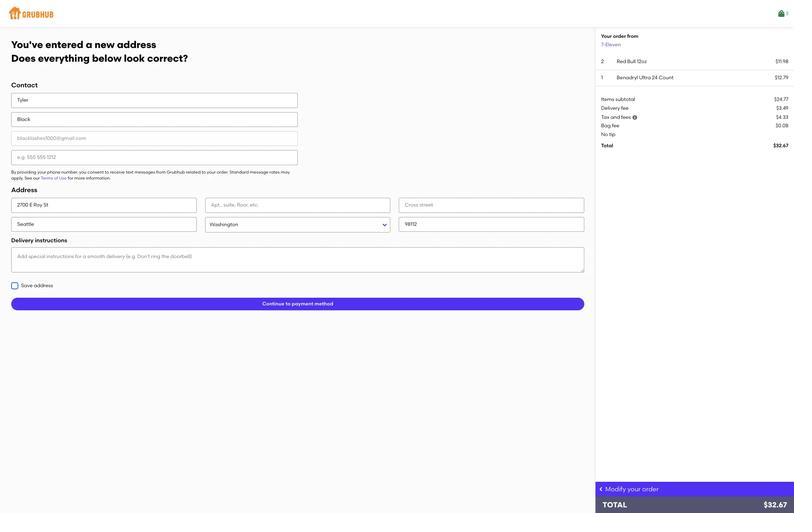 Task type: locate. For each thing, give the bounding box(es) containing it.
from up red bull 12oz
[[628, 33, 639, 39]]

1 horizontal spatial to
[[202, 170, 206, 175]]

$3.49
[[777, 105, 789, 111]]

your left order.
[[207, 170, 216, 175]]

1 vertical spatial total
[[603, 501, 628, 510]]

0 horizontal spatial to
[[105, 170, 109, 175]]

3 button
[[778, 7, 789, 20]]

City text field
[[11, 217, 197, 232]]

by providing your phone number, you consent to receive text messages from grubhub related to your order. standard message rates may apply. see our
[[11, 170, 290, 181]]

a
[[86, 39, 92, 51]]

delivery instructions
[[11, 237, 67, 244]]

use
[[59, 176, 67, 181]]

from left "grubhub"
[[156, 170, 166, 175]]

2 horizontal spatial to
[[286, 301, 291, 307]]

grubhub
[[167, 170, 185, 175]]

0 horizontal spatial fee
[[612, 123, 620, 129]]

related
[[186, 170, 201, 175]]

ultra
[[640, 75, 651, 81]]

fee down tax and fees
[[612, 123, 620, 129]]

svg image left save
[[13, 284, 17, 288]]

$12.79
[[776, 75, 789, 81]]

1 horizontal spatial delivery
[[602, 105, 620, 111]]

12oz
[[637, 59, 647, 65]]

fee
[[622, 105, 629, 111], [612, 123, 620, 129]]

payment
[[292, 301, 314, 307]]

0 vertical spatial order
[[613, 33, 626, 39]]

number,
[[61, 170, 78, 175]]

terms of use link
[[41, 176, 67, 181]]

svg image right fees
[[633, 115, 638, 120]]

1 horizontal spatial order
[[643, 486, 659, 493]]

0 vertical spatial total
[[602, 143, 614, 149]]

delivery
[[602, 105, 620, 111], [11, 237, 34, 244]]

0 vertical spatial $32.67
[[774, 143, 789, 149]]

order right modify
[[643, 486, 659, 493]]

main navigation navigation
[[0, 0, 795, 27]]

delivery for delivery fee
[[602, 105, 620, 111]]

fee down subtotal
[[622, 105, 629, 111]]

0 horizontal spatial order
[[613, 33, 626, 39]]

0 vertical spatial fee
[[622, 105, 629, 111]]

total down no tip
[[602, 143, 614, 149]]

to up information.
[[105, 170, 109, 175]]

1 horizontal spatial your
[[207, 170, 216, 175]]

1 horizontal spatial svg image
[[633, 115, 638, 120]]

to
[[105, 170, 109, 175], [202, 170, 206, 175], [286, 301, 291, 307]]

1 vertical spatial from
[[156, 170, 166, 175]]

1 vertical spatial order
[[643, 486, 659, 493]]

order up eleven
[[613, 33, 626, 39]]

$0.08
[[776, 123, 789, 129]]

1 vertical spatial fee
[[612, 123, 620, 129]]

2 horizontal spatial your
[[628, 486, 641, 493]]

0 vertical spatial from
[[628, 33, 639, 39]]

delivery left "instructions"
[[11, 237, 34, 244]]

Address 1 text field
[[11, 198, 197, 213]]

apply.
[[11, 176, 24, 181]]

7-eleven link
[[602, 42, 621, 48]]

to right 'related'
[[202, 170, 206, 175]]

consent
[[87, 170, 104, 175]]

count
[[659, 75, 674, 81]]

fees
[[622, 114, 631, 120]]

bag
[[602, 123, 611, 129]]

from inside your order from 7-eleven
[[628, 33, 639, 39]]

address
[[117, 39, 156, 51], [34, 283, 53, 289]]

phone
[[47, 170, 60, 175]]

address right save
[[34, 283, 53, 289]]

fee for bag fee
[[612, 123, 620, 129]]

tip
[[610, 132, 616, 137]]

$32.67
[[774, 143, 789, 149], [764, 501, 788, 510]]

Email email field
[[11, 131, 298, 146]]

you've entered a new address does everything below look correct?
[[11, 39, 188, 64]]

0 horizontal spatial delivery
[[11, 237, 34, 244]]

address up look
[[117, 39, 156, 51]]

1 vertical spatial delivery
[[11, 237, 34, 244]]

your
[[37, 170, 46, 175], [207, 170, 216, 175], [628, 486, 641, 493]]

total
[[602, 143, 614, 149], [603, 501, 628, 510]]

items
[[602, 97, 615, 103]]

see
[[25, 176, 32, 181]]

your right modify
[[628, 486, 641, 493]]

and
[[611, 114, 620, 120]]

$11.98
[[776, 59, 789, 65]]

total down modify
[[603, 501, 628, 510]]

1 vertical spatial $32.67
[[764, 501, 788, 510]]

delivery down items
[[602, 105, 620, 111]]

svg image
[[633, 115, 638, 120], [13, 284, 17, 288]]

1 horizontal spatial from
[[628, 33, 639, 39]]

method
[[315, 301, 334, 307]]

delivery for delivery instructions
[[11, 237, 34, 244]]

providing
[[17, 170, 36, 175]]

new
[[95, 39, 115, 51]]

instructions
[[35, 237, 67, 244]]

First name text field
[[11, 93, 298, 108]]

modify your order
[[606, 486, 659, 493]]

0 horizontal spatial your
[[37, 170, 46, 175]]

0 vertical spatial delivery
[[602, 105, 620, 111]]

$4.33
[[777, 114, 789, 120]]

1 horizontal spatial fee
[[622, 105, 629, 111]]

your
[[602, 33, 612, 39]]

continue to payment method
[[262, 301, 334, 307]]

terms of use for more information.
[[41, 176, 111, 181]]

rates
[[270, 170, 280, 175]]

from
[[628, 33, 639, 39], [156, 170, 166, 175]]

24
[[653, 75, 658, 81]]

message
[[250, 170, 269, 175]]

your up terms
[[37, 170, 46, 175]]

7-
[[602, 42, 606, 48]]

0 horizontal spatial from
[[156, 170, 166, 175]]

below
[[92, 52, 122, 64]]

to left 'payment'
[[286, 301, 291, 307]]

0 horizontal spatial svg image
[[13, 284, 17, 288]]

order
[[613, 33, 626, 39], [643, 486, 659, 493]]

bag fee
[[602, 123, 620, 129]]

standard
[[230, 170, 249, 175]]

tax and fees
[[602, 114, 631, 120]]

1 horizontal spatial address
[[117, 39, 156, 51]]

bull
[[628, 59, 636, 65]]

Zip text field
[[399, 217, 585, 232]]

1 vertical spatial svg image
[[13, 284, 17, 288]]

0 vertical spatial address
[[117, 39, 156, 51]]

items subtotal
[[602, 97, 636, 103]]

0 horizontal spatial address
[[34, 283, 53, 289]]

Delivery instructions text field
[[11, 248, 585, 273]]



Task type: vqa. For each thing, say whether or not it's contained in the screenshot.
sauce to the left
no



Task type: describe. For each thing, give the bounding box(es) containing it.
entered
[[45, 39, 83, 51]]

Address 2 text field
[[205, 198, 391, 213]]

modify
[[606, 486, 626, 493]]

1 vertical spatial address
[[34, 283, 53, 289]]

look
[[124, 52, 145, 64]]

correct?
[[147, 52, 188, 64]]

our
[[33, 176, 40, 181]]

red bull 12oz
[[617, 59, 647, 65]]

continue
[[262, 301, 285, 307]]

to inside button
[[286, 301, 291, 307]]

2
[[602, 59, 604, 65]]

more
[[74, 176, 85, 181]]

may
[[281, 170, 290, 175]]

tax
[[602, 114, 610, 120]]

address
[[11, 186, 37, 194]]

Phone telephone field
[[11, 150, 298, 165]]

eleven
[[606, 42, 621, 48]]

save address
[[21, 283, 53, 289]]

text
[[126, 170, 134, 175]]

everything
[[38, 52, 90, 64]]

Cross street text field
[[399, 198, 585, 213]]

of
[[54, 176, 58, 181]]

messages
[[135, 170, 155, 175]]

save
[[21, 283, 33, 289]]

3
[[786, 10, 789, 16]]

you've
[[11, 39, 43, 51]]

you
[[79, 170, 86, 175]]

from inside by providing your phone number, you consent to receive text messages from grubhub related to your order. standard message rates may apply. see our
[[156, 170, 166, 175]]

no
[[602, 132, 608, 137]]

terms
[[41, 176, 53, 181]]

your order from 7-eleven
[[602, 33, 639, 48]]

benadryl ultra 24 count
[[617, 75, 674, 81]]

$24.77
[[775, 97, 789, 103]]

red
[[617, 59, 627, 65]]

Last name text field
[[11, 112, 298, 127]]

no tip
[[602, 132, 616, 137]]

1
[[602, 75, 603, 81]]

for
[[68, 176, 73, 181]]

delivery fee
[[602, 105, 629, 111]]

0 vertical spatial svg image
[[633, 115, 638, 120]]

receive
[[110, 170, 125, 175]]

contact
[[11, 81, 38, 89]]

order.
[[217, 170, 229, 175]]

does
[[11, 52, 36, 64]]

benadryl
[[617, 75, 638, 81]]

information.
[[86, 176, 111, 181]]

by
[[11, 170, 16, 175]]

svg image
[[599, 487, 604, 492]]

subtotal
[[616, 97, 636, 103]]

address inside you've entered a new address does everything below look correct?
[[117, 39, 156, 51]]

continue to payment method button
[[11, 298, 585, 311]]

fee for delivery fee
[[622, 105, 629, 111]]

order inside your order from 7-eleven
[[613, 33, 626, 39]]



